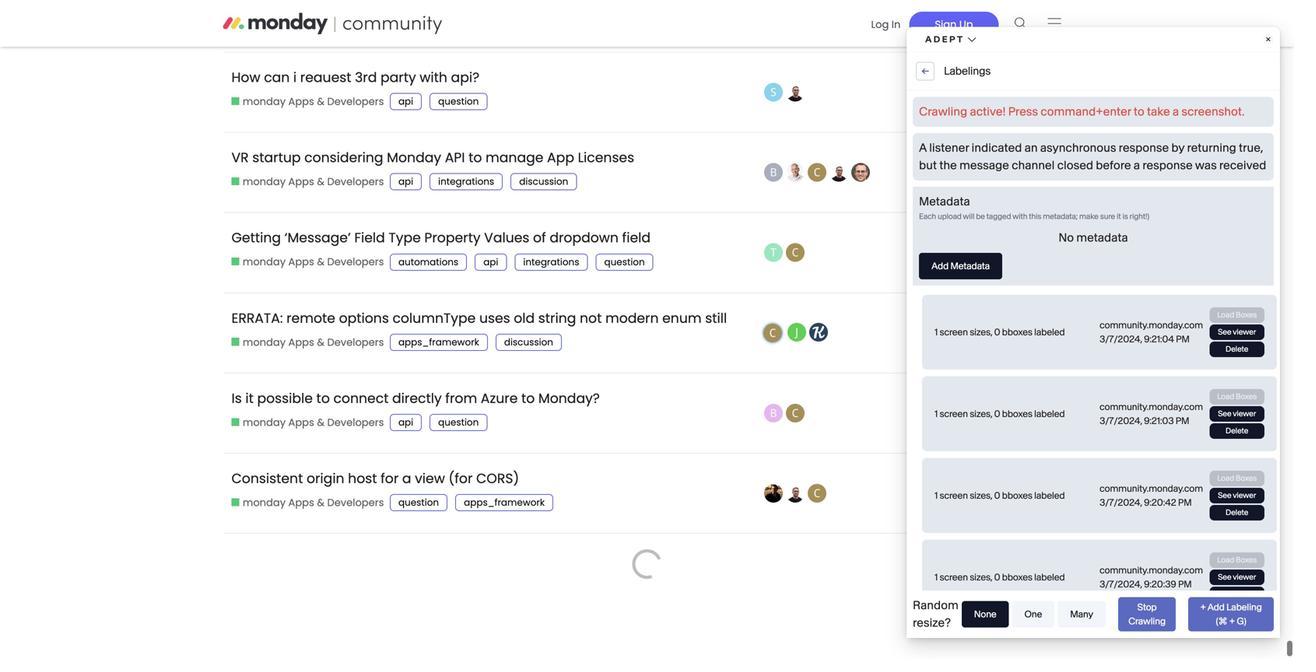 Task type: describe. For each thing, give the bounding box(es) containing it.
field
[[622, 229, 651, 247]]

tags list for view
[[390, 495, 561, 512]]

monday apps & developers for options
[[243, 335, 384, 349]]

266
[[959, 164, 980, 181]]

jan 1
[[1019, 164, 1048, 181]]

a
[[402, 470, 411, 488]]

in
[[892, 17, 901, 31]]

monday apps & developers for considering
[[243, 175, 384, 189]]

apps for 'message'
[[288, 255, 314, 269]]

& for considering
[[317, 175, 325, 189]]

jan for how can i reauest 3rd party with api?
[[1018, 84, 1039, 100]]

sign up button
[[910, 11, 999, 38]]

how
[[232, 68, 260, 87]]

cody - most recent poster image
[[786, 404, 805, 423]]

3 dec from the top
[[1007, 485, 1029, 502]]

question for 73
[[438, 95, 479, 108]]

2023 for enum
[[1032, 325, 1060, 341]]

manage
[[486, 148, 544, 167]]

question link for 142
[[430, 414, 488, 431]]

4 button for consistent origin host for a view (for cors)
[[903, 476, 919, 511]]

2023 for monday?
[[1032, 405, 1060, 422]]

87
[[963, 3, 977, 20]]

shay butran - original poster image
[[764, 83, 783, 102]]

options
[[339, 309, 389, 328]]

1 vertical spatial integrations link
[[515, 254, 588, 271]]

azure
[[481, 389, 518, 408]]

consistent
[[232, 470, 303, 488]]

apps for startup
[[288, 175, 314, 189]]

dropdown
[[550, 229, 619, 247]]

can
[[264, 68, 290, 87]]

api for connect
[[399, 416, 413, 429]]

api link for api
[[390, 173, 422, 190]]

1 for 87
[[909, 3, 913, 20]]

how can i reauest 3rd party with api?
[[232, 68, 480, 87]]

question link down field
[[596, 254, 654, 271]]

4 for consistent origin host for a view (for cors)
[[907, 485, 915, 502]]

apps for remote
[[288, 335, 314, 349]]

api up party
[[399, 15, 413, 28]]

errata: remote options columntype uses old string not modern enum still
[[232, 309, 727, 328]]

monday apps & developers link for remote
[[232, 335, 384, 350]]

modern
[[606, 309, 659, 328]]

is it possible to connect directly from azure to monday?
[[232, 389, 600, 408]]

jan 2
[[1018, 84, 1049, 100]]

tags list for party
[[390, 93, 495, 110]]

string
[[539, 309, 576, 328]]

party
[[381, 68, 416, 87]]

to inside the vr startup considering monday api to manage app licenses link
[[469, 148, 482, 167]]

api link for connect
[[390, 414, 422, 431]]

api
[[445, 148, 465, 167]]

monday
[[387, 148, 442, 167]]

1 horizontal spatial cody - most recent poster image
[[808, 484, 827, 503]]

& for host
[[317, 496, 325, 510]]

0 horizontal spatial cody - most recent poster image
[[786, 243, 805, 262]]

'message'
[[285, 229, 351, 247]]

apps for origin
[[288, 496, 314, 510]]

is it possible to connect directly from azure to monday? link
[[232, 378, 600, 420]]

1 horizontal spatial matias - frequent poster image
[[830, 163, 849, 182]]

joseph laux - frequent poster image
[[788, 323, 807, 342]]

possible
[[257, 389, 313, 408]]

monday for is
[[243, 416, 286, 430]]

view
[[415, 470, 445, 488]]

it
[[246, 389, 254, 408]]

question for 87
[[438, 15, 479, 28]]

3 dec 2023 from the top
[[1007, 485, 1060, 502]]

0 vertical spatial discussion link
[[511, 173, 577, 190]]

of
[[533, 229, 546, 247]]

startup
[[252, 148, 301, 167]]

2 horizontal spatial to
[[522, 389, 535, 408]]

monday for vr
[[243, 175, 286, 189]]

& for field
[[317, 255, 325, 269]]

jan 2 link
[[1014, 72, 1053, 112]]

columntype
[[393, 309, 476, 328]]

0 horizontal spatial matias - frequent poster image
[[786, 484, 805, 503]]

0 horizontal spatial to
[[317, 389, 330, 408]]

developers for reauest
[[327, 95, 384, 109]]

from
[[446, 389, 477, 408]]

question down field
[[605, 256, 645, 268]]

tavor - original poster image
[[764, 243, 783, 262]]

dec for enum
[[1007, 325, 1029, 341]]

tags list for old
[[390, 334, 570, 351]]

for
[[381, 470, 399, 488]]

1 monday apps & developers link from the top
[[232, 14, 384, 28]]

1 inside the jan 1 link
[[1044, 164, 1048, 181]]

monday for how
[[243, 95, 286, 109]]

api down values
[[484, 256, 499, 268]]

errata:
[[232, 309, 283, 328]]

3 2023 from the top
[[1032, 485, 1060, 502]]

reauest
[[300, 68, 352, 87]]

menu image
[[1048, 18, 1062, 29]]

jan 1 link
[[1015, 152, 1051, 192]]

cody - original poster, most recent poster image
[[763, 323, 783, 343]]

api for api
[[399, 175, 413, 188]]

monday apps & developers link for startup
[[232, 175, 384, 189]]

developers for for
[[327, 496, 384, 510]]

3 inside 'link'
[[1042, 3, 1049, 20]]

vr startup considering monday api to manage app licenses
[[232, 148, 635, 167]]

monday for consistent
[[243, 496, 286, 510]]

ben connors - original poster image
[[764, 163, 783, 182]]

property
[[425, 229, 481, 247]]

cody - frequent poster image
[[808, 163, 827, 182]]

considering
[[305, 148, 383, 167]]

monday apps & developers link for 'message'
[[232, 255, 384, 269]]

up
[[960, 17, 974, 31]]

1 for 73
[[909, 84, 913, 100]]

developers for type
[[327, 255, 384, 269]]

monday apps & developers for field
[[243, 255, 384, 269]]

1 vertical spatial discussion link
[[496, 334, 562, 351]]

i
[[293, 68, 297, 87]]

directly
[[392, 389, 442, 408]]

host
[[348, 470, 377, 488]]

monday for getting
[[243, 255, 286, 269]]

dan lester - original poster image
[[764, 484, 783, 503]]

tags list for to
[[390, 173, 585, 190]]

0 horizontal spatial integrations link
[[430, 173, 503, 190]]

& for options
[[317, 335, 325, 349]]

jan for vr startup considering monday api to manage app licenses
[[1019, 164, 1041, 181]]

monday?
[[539, 389, 600, 408]]

automations
[[399, 256, 459, 268]]

1 developers from the top
[[327, 14, 384, 28]]

monday apps & developers link for can
[[232, 95, 384, 109]]



Task type: vqa. For each thing, say whether or not it's contained in the screenshot.
the 4
yes



Task type: locate. For each thing, give the bounding box(es) containing it.
2 vertical spatial 1 button
[[905, 235, 917, 270]]

6 monday apps & developers link from the top
[[232, 416, 384, 430]]

1 vertical spatial discussion
[[504, 336, 554, 349]]

not
[[580, 309, 602, 328]]

0 vertical spatial integrations link
[[430, 173, 503, 190]]

2 4 button from the top
[[903, 476, 919, 511]]

monday apps & developers link up i
[[232, 14, 384, 28]]

2 1 button from the top
[[905, 75, 917, 110]]

1 apps from the top
[[288, 14, 314, 28]]

2 monday from the top
[[243, 95, 286, 109]]

2 vertical spatial dec 2023
[[1007, 485, 1060, 502]]

0 vertical spatial apps_framework
[[399, 336, 479, 349]]

monday apps & developers link for origin
[[232, 496, 384, 510]]

1 right 266
[[1044, 164, 1048, 181]]

73
[[963, 84, 976, 100]]

developers down considering
[[327, 175, 384, 189]]

5 & from the top
[[317, 335, 325, 349]]

2 dec 2023 from the top
[[1007, 405, 1060, 422]]

1 & from the top
[[317, 14, 325, 28]]

2 tags list from the top
[[390, 93, 495, 110]]

dec
[[1007, 325, 1029, 341], [1007, 405, 1029, 422], [1007, 485, 1029, 502]]

& down considering
[[317, 175, 325, 189]]

discussion link down 'app'
[[511, 173, 577, 190]]

3 inside button
[[908, 405, 915, 422]]

apps_framework link down cors) at the left bottom of the page
[[456, 495, 554, 512]]

monday apps & developers link down 'message'
[[232, 255, 384, 269]]

sign up
[[935, 17, 974, 31]]

log
[[872, 17, 889, 31]]

3 right search 'icon'
[[1042, 3, 1049, 20]]

0 horizontal spatial 3
[[908, 405, 915, 422]]

111
[[964, 485, 975, 502]]

tags list down 'errata: remote options columntype uses old string not modern enum still'
[[390, 334, 570, 351]]

4 button left 253
[[903, 316, 919, 351]]

2 monday apps & developers from the top
[[243, 95, 384, 109]]

6 & from the top
[[317, 416, 325, 430]]

2 dec from the top
[[1007, 405, 1029, 422]]

4 tags list from the top
[[390, 254, 661, 271]]

still
[[706, 309, 727, 328]]

apps_framework
[[399, 336, 479, 349], [464, 496, 545, 509]]

4 for errata: remote options columntype uses old string not modern enum still
[[907, 325, 915, 341]]

8
[[907, 164, 915, 181]]

remote
[[287, 309, 336, 328]]

to
[[469, 148, 482, 167], [317, 389, 330, 408], [522, 389, 535, 408]]

3 monday apps & developers link from the top
[[232, 175, 384, 189]]

vr
[[232, 148, 249, 167]]

integrations down of
[[523, 256, 580, 268]]

dec 2023 for enum
[[1007, 325, 1060, 341]]

6 monday apps & developers from the top
[[243, 416, 384, 430]]

2 monday apps & developers link from the top
[[232, 95, 384, 109]]

4 & from the top
[[317, 255, 325, 269]]

3 & from the top
[[317, 175, 325, 189]]

matias - most recent poster image
[[786, 83, 805, 102]]

api down is it possible to connect directly from azure to monday? at left
[[399, 416, 413, 429]]

4 monday from the top
[[243, 255, 286, 269]]

question link for 87
[[430, 13, 488, 30]]

to left the connect
[[317, 389, 330, 408]]

0 vertical spatial jan
[[1018, 3, 1039, 20]]

(for
[[449, 470, 473, 488]]

cody - most recent poster image right tavor - original poster image on the right of the page
[[786, 243, 805, 262]]

monday down the errata:
[[243, 335, 286, 349]]

developers up the how can i reauest 3rd party with api?
[[327, 14, 384, 28]]

api link
[[390, 13, 422, 30], [390, 93, 422, 110], [390, 173, 422, 190], [475, 254, 507, 271], [390, 414, 422, 431]]

7 developers from the top
[[327, 496, 384, 510]]

7 & from the top
[[317, 496, 325, 510]]

apps down startup
[[288, 175, 314, 189]]

values
[[484, 229, 530, 247]]

api link down values
[[475, 254, 507, 271]]

integrations
[[438, 175, 495, 188], [523, 256, 580, 268]]

developers down options
[[327, 335, 384, 349]]

3 button
[[904, 396, 919, 431]]

1 tags list from the top
[[390, 13, 495, 30]]

dec 2023 right 111
[[1007, 485, 1060, 502]]

monday down getting
[[243, 255, 286, 269]]

integrations link down api
[[430, 173, 503, 190]]

question down api?
[[438, 95, 479, 108]]

api link down party
[[390, 93, 422, 110]]

1 4 button from the top
[[903, 316, 919, 351]]

1 horizontal spatial integrations link
[[515, 254, 588, 271]]

tags list down from
[[390, 414, 495, 431]]

7 monday from the top
[[243, 496, 286, 510]]

& up origin
[[317, 416, 325, 430]]

1 dec from the top
[[1007, 325, 1029, 341]]

monday apps & developers link for it
[[232, 416, 384, 430]]

matias - frequent poster image right dan lester - original poster icon
[[786, 484, 805, 503]]

5 monday apps & developers from the top
[[243, 335, 384, 349]]

4 developers from the top
[[327, 255, 384, 269]]

1 monday from the top
[[243, 14, 286, 28]]

2 developers from the top
[[327, 95, 384, 109]]

&
[[317, 14, 325, 28], [317, 95, 325, 109], [317, 175, 325, 189], [317, 255, 325, 269], [317, 335, 325, 349], [317, 416, 325, 430], [317, 496, 325, 510]]

dec 2023
[[1007, 325, 1060, 341], [1007, 405, 1060, 422], [1007, 485, 1060, 502]]

2 4 from the top
[[907, 485, 915, 502]]

tags list for directly
[[390, 414, 495, 431]]

253
[[959, 325, 980, 341]]

4 button left 111
[[903, 476, 919, 511]]

1 vertical spatial apps_framework link
[[456, 495, 554, 512]]

api
[[399, 15, 413, 28], [399, 95, 413, 108], [399, 175, 413, 188], [484, 256, 499, 268], [399, 416, 413, 429]]

developers for monday
[[327, 175, 384, 189]]

5 monday from the top
[[243, 335, 286, 349]]

search image
[[1015, 18, 1028, 29]]

getting
[[232, 229, 281, 247]]

4 monday apps & developers link from the top
[[232, 255, 384, 269]]

monday apps & developers for host
[[243, 496, 384, 510]]

1 vertical spatial 4 button
[[903, 476, 919, 511]]

0 vertical spatial dec 2023
[[1007, 325, 1060, 341]]

3 dec 2023 link from the top
[[1003, 473, 1064, 514]]

question down from
[[438, 416, 479, 429]]

1 vertical spatial 2023
[[1032, 405, 1060, 422]]

monday apps & developers link down remote
[[232, 335, 384, 350]]

api?
[[451, 68, 480, 87]]

1 button left 73
[[905, 75, 917, 110]]

dec 2023 right 142 on the bottom of the page
[[1007, 405, 1060, 422]]

question up api?
[[438, 15, 479, 28]]

navigation containing log in
[[858, 7, 1072, 40]]

question link
[[430, 13, 488, 30], [430, 93, 488, 110], [596, 254, 654, 271], [430, 414, 488, 431], [390, 495, 448, 512]]

integrations link down of
[[515, 254, 588, 271]]

monday apps & developers link down possible
[[232, 416, 384, 430]]

tags list containing apps_framework
[[390, 334, 570, 351]]

question link for 73
[[430, 93, 488, 110]]

monday apps & developers for possible
[[243, 416, 384, 430]]

6 developers from the top
[[327, 416, 384, 430]]

question link down api?
[[430, 93, 488, 110]]

jan left menu icon
[[1018, 3, 1039, 20]]

monday community forum image
[[223, 12, 472, 34]]

apps_framework link
[[390, 334, 488, 351], [456, 495, 554, 512]]

1 button
[[905, 0, 917, 29], [905, 75, 917, 110], [905, 235, 917, 270]]

connect
[[334, 389, 389, 408]]

developers down the how can i reauest 3rd party with api?
[[327, 95, 384, 109]]

142
[[961, 405, 979, 422]]

integrations down api
[[438, 175, 495, 188]]

discussion for topmost discussion link
[[519, 175, 569, 188]]

monday up can
[[243, 14, 286, 28]]

1 vertical spatial 1 button
[[905, 75, 917, 110]]

api link up party
[[390, 13, 422, 30]]

& for i
[[317, 95, 325, 109]]

cody - most recent poster image right dan lester - original poster icon
[[808, 484, 827, 503]]

1
[[909, 3, 913, 20], [909, 84, 913, 100], [1044, 164, 1048, 181], [909, 244, 913, 261]]

monday apps & developers down 'message'
[[243, 255, 384, 269]]

getting 'message' field type property values of dropdown field link
[[232, 217, 651, 259]]

3 developers from the top
[[327, 175, 384, 189]]

sign
[[935, 17, 957, 31]]

dec 2023 link
[[1003, 313, 1064, 353], [1003, 393, 1064, 433], [1003, 473, 1064, 514]]

apps_framework down cors) at the left bottom of the page
[[464, 496, 545, 509]]

1 vertical spatial matias - frequent poster image
[[786, 484, 805, 503]]

2 2023 from the top
[[1032, 405, 1060, 422]]

integrations link
[[430, 173, 503, 190], [515, 254, 588, 271]]

3rd
[[355, 68, 377, 87]]

monday apps & developers down origin
[[243, 496, 384, 510]]

monday down "it" at the bottom left of page
[[243, 416, 286, 430]]

jan left 2
[[1018, 84, 1039, 100]]

to right azure
[[522, 389, 535, 408]]

60
[[962, 244, 977, 261]]

log in button
[[863, 11, 910, 38]]

discussion down 'app'
[[519, 175, 569, 188]]

field
[[354, 229, 385, 247]]

5 apps from the top
[[288, 335, 314, 349]]

4 apps from the top
[[288, 255, 314, 269]]

discussion for bottommost discussion link
[[504, 336, 554, 349]]

monday apps & developers down reauest on the top of the page
[[243, 95, 384, 109]]

monday apps & developers up reauest on the top of the page
[[243, 14, 384, 28]]

developers for to
[[327, 416, 384, 430]]

apps down origin
[[288, 496, 314, 510]]

dec 2023 right 253
[[1007, 325, 1060, 341]]

tags list up "with"
[[390, 13, 495, 30]]

apps down remote
[[288, 335, 314, 349]]

8 button
[[904, 155, 919, 190]]

6 monday from the top
[[243, 416, 286, 430]]

3 tags list from the top
[[390, 173, 585, 190]]

enum
[[663, 309, 702, 328]]

1 vertical spatial 3
[[908, 405, 915, 422]]

uses
[[480, 309, 510, 328]]

monday apps & developers for i
[[243, 95, 384, 109]]

question for 142
[[438, 416, 479, 429]]

dec 2023 link right 142 on the bottom of the page
[[1003, 393, 1064, 433]]

developers down host
[[327, 496, 384, 510]]

developers down the connect
[[327, 416, 384, 430]]

1 dec 2023 link from the top
[[1003, 313, 1064, 353]]

question link up api?
[[430, 13, 488, 30]]

apps down 'message'
[[288, 255, 314, 269]]

with
[[420, 68, 448, 87]]

apps_framework down columntype
[[399, 336, 479, 349]]

1 monday apps & developers from the top
[[243, 14, 384, 28]]

monday apps & developers link down origin
[[232, 496, 384, 510]]

cors)
[[476, 470, 519, 488]]

2023 right 111
[[1032, 485, 1060, 502]]

3 left 142 on the bottom of the page
[[908, 405, 915, 422]]

4 monday apps & developers from the top
[[243, 255, 384, 269]]

api for 3rd
[[399, 95, 413, 108]]

2 & from the top
[[317, 95, 325, 109]]

type
[[389, 229, 421, 247]]

dec right 253
[[1007, 325, 1029, 341]]

consistent origin host for a view (for cors) link
[[232, 458, 519, 500]]

1 dec 2023 from the top
[[1007, 325, 1060, 341]]

2023 right 142 on the bottom of the page
[[1032, 405, 1060, 422]]

4 left 111
[[907, 485, 915, 502]]

apps for can
[[288, 95, 314, 109]]

brian larose - original poster image
[[764, 404, 783, 423]]

developers
[[327, 14, 384, 28], [327, 95, 384, 109], [327, 175, 384, 189], [327, 255, 384, 269], [327, 335, 384, 349], [327, 416, 384, 430], [327, 496, 384, 510]]

matias - frequent poster image
[[830, 163, 849, 182], [786, 484, 805, 503]]

4 button for errata: remote options columntype uses old string not modern enum still
[[903, 316, 919, 351]]

1 horizontal spatial 3
[[1042, 3, 1049, 20]]

1 button left 60
[[905, 235, 917, 270]]

1 vertical spatial cody - most recent poster image
[[808, 484, 827, 503]]

dec 2023 link for enum
[[1003, 313, 1064, 353]]

apps_framework for 'apps_framework' "link" to the top
[[399, 336, 479, 349]]

licenses
[[578, 148, 635, 167]]

api link for 3rd
[[390, 93, 422, 110]]

integrations for integrations link to the bottom
[[523, 256, 580, 268]]

1 vertical spatial integrations
[[523, 256, 580, 268]]

1 vertical spatial dec 2023
[[1007, 405, 1060, 422]]

0 vertical spatial 4 button
[[903, 316, 919, 351]]

4 left 253
[[907, 325, 915, 341]]

dec 2023 link right 111
[[1003, 473, 1064, 514]]

0 vertical spatial 2023
[[1032, 325, 1060, 341]]

0 vertical spatial discussion
[[519, 175, 569, 188]]

7 monday apps & developers link from the top
[[232, 496, 384, 510]]

7 monday apps & developers from the top
[[243, 496, 384, 510]]

1 horizontal spatial to
[[469, 148, 482, 167]]

3
[[1042, 3, 1049, 20], [908, 405, 915, 422]]

api link down is it possible to connect directly from azure to monday? at left
[[390, 414, 422, 431]]

question down view
[[399, 496, 439, 509]]

0 vertical spatial apps_framework link
[[390, 334, 488, 351]]

monday apps & developers down possible
[[243, 416, 384, 430]]

0 vertical spatial matias - frequent poster image
[[830, 163, 849, 182]]

monday apps & developers down remote
[[243, 335, 384, 349]]

1 vertical spatial dec
[[1007, 405, 1029, 422]]

1 button for how can i reauest 3rd party with api?
[[905, 75, 917, 110]]

2 vertical spatial dec 2023 link
[[1003, 473, 1064, 514]]

dec 2023 for monday?
[[1007, 405, 1060, 422]]

& for possible
[[317, 416, 325, 430]]

getting 'message' field type property values of dropdown field
[[232, 229, 651, 247]]

jan
[[1018, 3, 1039, 20], [1018, 84, 1039, 100], [1019, 164, 1041, 181]]

3 monday apps & developers from the top
[[243, 175, 384, 189]]

0 horizontal spatial integrations
[[438, 175, 495, 188]]

discussion down old
[[504, 336, 554, 349]]

1 1 button from the top
[[905, 0, 917, 29]]

2 apps from the top
[[288, 95, 314, 109]]

discussion link
[[511, 173, 577, 190], [496, 334, 562, 351]]

monday down consistent at the bottom left of page
[[243, 496, 286, 510]]

apps down i
[[288, 95, 314, 109]]

developers for columntype
[[327, 335, 384, 349]]

1 2023 from the top
[[1032, 325, 1060, 341]]

apps
[[288, 14, 314, 28], [288, 95, 314, 109], [288, 175, 314, 189], [288, 255, 314, 269], [288, 335, 314, 349], [288, 416, 314, 430], [288, 496, 314, 510]]

0 vertical spatial integrations
[[438, 175, 495, 188]]

0 vertical spatial dec
[[1007, 325, 1029, 341]]

consistent origin host for a view (for cors)
[[232, 470, 519, 488]]

apps for it
[[288, 416, 314, 430]]

abdul wahab - most recent poster image
[[852, 163, 870, 182]]

integrations for the leftmost integrations link
[[438, 175, 495, 188]]

5 developers from the top
[[327, 335, 384, 349]]

& down 'message'
[[317, 255, 325, 269]]

tags list down "with"
[[390, 93, 495, 110]]

api down party
[[399, 95, 413, 108]]

apps_framework for bottommost 'apps_framework' "link"
[[464, 496, 545, 509]]

dec 2023 link for monday?
[[1003, 393, 1064, 433]]

7 tags list from the top
[[390, 495, 561, 512]]

jan 3
[[1018, 3, 1049, 20]]

monday apps & developers
[[243, 14, 384, 28], [243, 95, 384, 109], [243, 175, 384, 189], [243, 255, 384, 269], [243, 335, 384, 349], [243, 416, 384, 430], [243, 496, 384, 510]]

0 vertical spatial 1 button
[[905, 0, 917, 29]]

bas de bruin - frequent poster image
[[786, 163, 805, 182]]

2 dec 2023 link from the top
[[1003, 393, 1064, 433]]

1 horizontal spatial integrations
[[523, 256, 580, 268]]

1 for 60
[[909, 244, 913, 261]]

6 tags list from the top
[[390, 414, 495, 431]]

question
[[438, 15, 479, 28], [438, 95, 479, 108], [605, 256, 645, 268], [438, 416, 479, 429], [399, 496, 439, 509]]

1 vertical spatial dec 2023 link
[[1003, 393, 1064, 433]]

dec for monday?
[[1007, 405, 1029, 422]]

5 monday apps & developers link from the top
[[232, 335, 384, 350]]

& down reauest on the top of the page
[[317, 95, 325, 109]]

1 button for getting 'message' field type property values of dropdown field
[[905, 235, 917, 270]]

monday down can
[[243, 95, 286, 109]]

7 apps from the top
[[288, 496, 314, 510]]

dec right 111
[[1007, 485, 1029, 502]]

& down origin
[[317, 496, 325, 510]]

tags list for values
[[390, 254, 661, 271]]

alfred - frequent poster image
[[810, 323, 828, 342]]

3 apps from the top
[[288, 175, 314, 189]]

origin
[[307, 470, 345, 488]]

app
[[547, 148, 575, 167]]

vr startup considering monday api to manage app licenses link
[[232, 137, 635, 179]]

0 vertical spatial 4
[[907, 325, 915, 341]]

question link down view
[[390, 495, 448, 512]]

matias - frequent poster image left abdul wahab - most recent poster icon
[[830, 163, 849, 182]]

how can i reauest 3rd party with api? link
[[232, 56, 480, 98]]

1 vertical spatial 4
[[907, 485, 915, 502]]

3 1 button from the top
[[905, 235, 917, 270]]

4 button
[[903, 316, 919, 351], [903, 476, 919, 511]]

0 vertical spatial 3
[[1042, 3, 1049, 20]]

dec right 142 on the bottom of the page
[[1007, 405, 1029, 422]]

monday for errata:
[[243, 335, 286, 349]]

discussion
[[519, 175, 569, 188], [504, 336, 554, 349]]

2
[[1042, 84, 1049, 100]]

is
[[232, 389, 242, 408]]

apps_framework link down columntype
[[390, 334, 488, 351]]

1 vertical spatial jan
[[1018, 84, 1039, 100]]

to right api
[[469, 148, 482, 167]]

monday down startup
[[243, 175, 286, 189]]

1 vertical spatial apps_framework
[[464, 496, 545, 509]]

1 right in
[[909, 3, 913, 20]]

6 apps from the top
[[288, 416, 314, 430]]

5 tags list from the top
[[390, 334, 570, 351]]

2 vertical spatial 2023
[[1032, 485, 1060, 502]]

log in
[[872, 17, 901, 31]]

0 vertical spatial dec 2023 link
[[1003, 313, 1064, 353]]

0 vertical spatial cody - most recent poster image
[[786, 243, 805, 262]]

& up reauest on the top of the page
[[317, 14, 325, 28]]

tags list
[[390, 13, 495, 30], [390, 93, 495, 110], [390, 173, 585, 190], [390, 254, 661, 271], [390, 334, 570, 351], [390, 414, 495, 431], [390, 495, 561, 512]]

tags list containing automations
[[390, 254, 661, 271]]

2 vertical spatial dec
[[1007, 485, 1029, 502]]

1 left 73
[[909, 84, 913, 100]]

1 4 from the top
[[907, 325, 915, 341]]

automations link
[[390, 254, 467, 271]]

api down the monday
[[399, 175, 413, 188]]

2023
[[1032, 325, 1060, 341], [1032, 405, 1060, 422], [1032, 485, 1060, 502]]

3 monday from the top
[[243, 175, 286, 189]]

errata: remote options columntype uses old string not modern enum still link
[[232, 297, 727, 339]]

navigation
[[858, 7, 1072, 40]]

old
[[514, 309, 535, 328]]

cody - most recent poster image
[[786, 243, 805, 262], [808, 484, 827, 503]]

2 vertical spatial jan
[[1019, 164, 1041, 181]]

1 left 60
[[909, 244, 913, 261]]

tags list down of
[[390, 254, 661, 271]]

jan 3 link
[[1014, 0, 1053, 32]]

tags list containing question
[[390, 495, 561, 512]]



